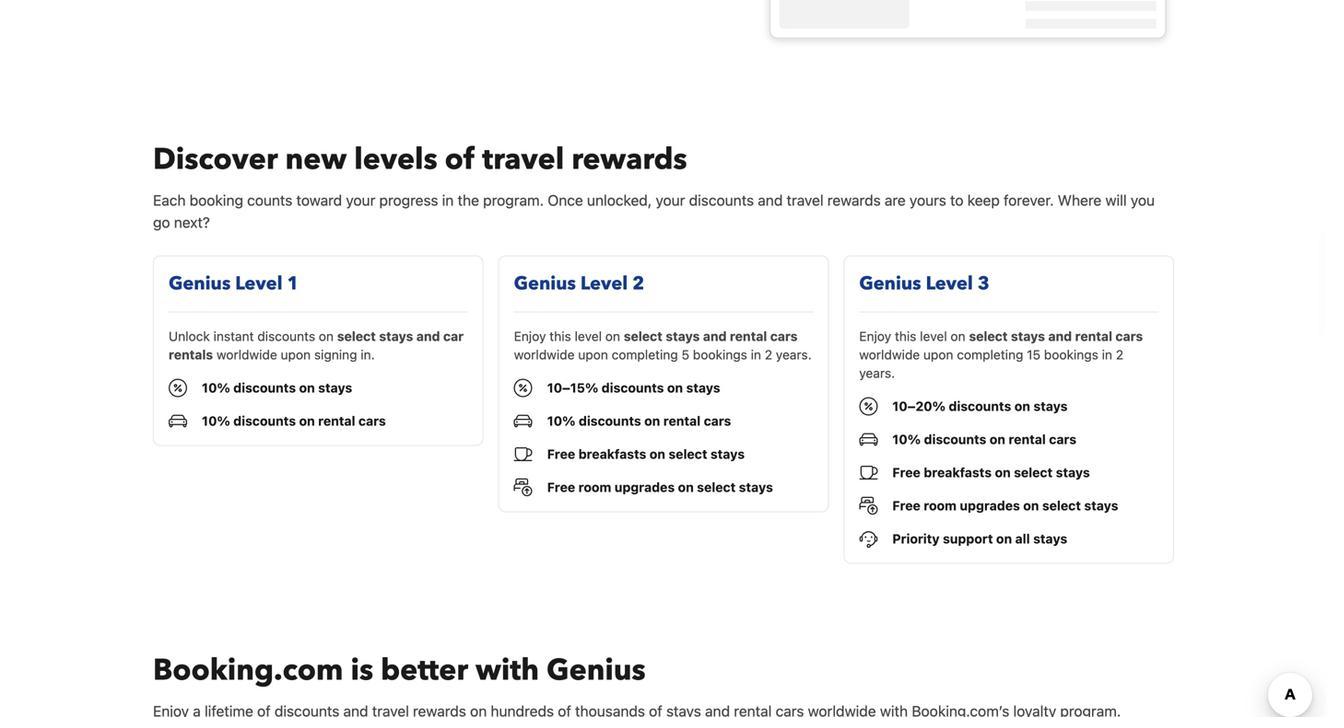 Task type: vqa. For each thing, say whether or not it's contained in the screenshot.
Palace in the Ocean View Palace Paradise All-New w 2 Balconies is 2.2 miles from the center of Myrtle Beach. All distances are measured in straight lines. Actual travel distances may vary.
no



Task type: describe. For each thing, give the bounding box(es) containing it.
worldwide upon signing in.
[[213, 347, 375, 363]]

this for genius level 3
[[895, 329, 916, 344]]

enjoy for genius level 2
[[514, 329, 546, 344]]

select inside select stays and car rentals
[[337, 329, 376, 344]]

select inside 'enjoy this level on select stays and rental cars worldwide upon completing 5 bookings in 2 years.'
[[624, 329, 662, 344]]

unlock
[[169, 329, 210, 344]]

years. for genius level 2
[[776, 347, 812, 363]]

3
[[978, 271, 990, 297]]

2 your from the left
[[656, 192, 685, 209]]

10% for genius level 3
[[892, 432, 921, 447]]

toward
[[296, 192, 342, 209]]

10–20%
[[892, 399, 946, 414]]

15
[[1027, 347, 1041, 363]]

level for 1
[[235, 271, 283, 297]]

genius right 'with'
[[547, 651, 646, 691]]

level for 2
[[581, 271, 628, 297]]

enjoy for genius level 3
[[859, 329, 891, 344]]

booking.com
[[153, 651, 343, 691]]

and inside select stays and car rentals
[[416, 329, 440, 344]]

free breakfasts on select stays for genius level 3
[[892, 465, 1090, 480]]

10% discounts on stays
[[202, 380, 352, 396]]

upgrades for 2
[[615, 480, 675, 495]]

1
[[287, 271, 299, 297]]

10% for genius level 2
[[547, 414, 576, 429]]

next?
[[174, 214, 210, 231]]

keep
[[967, 192, 1000, 209]]

program.
[[483, 192, 544, 209]]

new
[[285, 139, 347, 180]]

0 horizontal spatial rewards
[[572, 139, 687, 180]]

upon for genius level 2
[[578, 347, 608, 363]]

select inside enjoy this level on select stays and rental cars worldwide upon completing 15 bookings in 2 years.
[[969, 329, 1008, 344]]

stays inside enjoy this level on select stays and rental cars worldwide upon completing 15 bookings in 2 years.
[[1011, 329, 1045, 344]]

cars for genius level 1
[[358, 414, 386, 429]]

to
[[950, 192, 964, 209]]

room for 3
[[924, 498, 957, 514]]

support
[[943, 532, 993, 547]]

once
[[548, 192, 583, 209]]

all
[[1015, 532, 1030, 547]]

1 upon from the left
[[281, 347, 311, 363]]

genius level 2
[[514, 271, 644, 297]]

with
[[476, 651, 539, 691]]

rewards inside each booking counts toward your progress in the program. once unlocked, your discounts and travel rewards are yours to keep forever. where will you go next?
[[827, 192, 881, 209]]

completing for genius level 3
[[957, 347, 1023, 363]]

rental for genius level 3
[[1009, 432, 1046, 447]]

savings made simple image
[[762, 0, 1174, 48]]

the
[[458, 192, 479, 209]]

enjoy this level on select stays and rental cars worldwide upon completing 5 bookings in 2 years.
[[514, 329, 812, 363]]

10% discounts on rental cars for genius level 3
[[892, 432, 1076, 447]]

and inside 'enjoy this level on select stays and rental cars worldwide upon completing 5 bookings in 2 years.'
[[703, 329, 727, 344]]

and inside each booking counts toward your progress in the program. once unlocked, your discounts and travel rewards are yours to keep forever. where will you go next?
[[758, 192, 783, 209]]

10% discounts on rental cars for genius level 2
[[547, 414, 731, 429]]

0 vertical spatial travel
[[482, 139, 564, 180]]

enjoy this level on select stays and rental cars worldwide upon completing 15 bookings in 2 years.
[[859, 329, 1143, 381]]

unlocked,
[[587, 192, 652, 209]]

genius level 1
[[169, 271, 299, 297]]

1 your from the left
[[346, 192, 375, 209]]

booking
[[190, 192, 243, 209]]

will
[[1105, 192, 1127, 209]]

10% discounts on rental cars for genius level 1
[[202, 414, 386, 429]]

stays inside 'enjoy this level on select stays and rental cars worldwide upon completing 5 bookings in 2 years.'
[[666, 329, 700, 344]]

are
[[885, 192, 906, 209]]

rentals
[[169, 347, 213, 363]]

booking.com is better with genius
[[153, 651, 646, 691]]

breakfasts for 3
[[924, 465, 992, 480]]

in.
[[361, 347, 375, 363]]

cars inside enjoy this level on select stays and rental cars worldwide upon completing 15 bookings in 2 years.
[[1116, 329, 1143, 344]]

is
[[351, 651, 373, 691]]

on inside 'enjoy this level on select stays and rental cars worldwide upon completing 5 bookings in 2 years.'
[[605, 329, 620, 344]]

completing for genius level 2
[[612, 347, 678, 363]]

in inside each booking counts toward your progress in the program. once unlocked, your discounts and travel rewards are yours to keep forever. where will you go next?
[[442, 192, 454, 209]]

yours
[[910, 192, 946, 209]]

progress
[[379, 192, 438, 209]]

each
[[153, 192, 186, 209]]



Task type: locate. For each thing, give the bounding box(es) containing it.
level for 3
[[926, 271, 973, 297]]

1 vertical spatial travel
[[787, 192, 824, 209]]

1 horizontal spatial breakfasts
[[924, 465, 992, 480]]

rental
[[730, 329, 767, 344], [1075, 329, 1112, 344], [318, 414, 355, 429], [663, 414, 701, 429], [1009, 432, 1046, 447]]

worldwide inside enjoy this level on select stays and rental cars worldwide upon completing 15 bookings in 2 years.
[[859, 347, 920, 363]]

1 bookings from the left
[[693, 347, 747, 363]]

5
[[682, 347, 689, 363]]

2 horizontal spatial worldwide
[[859, 347, 920, 363]]

2 up 'enjoy this level on select stays and rental cars worldwide upon completing 5 bookings in 2 years.'
[[632, 271, 644, 297]]

2 horizontal spatial 10% discounts on rental cars
[[892, 432, 1076, 447]]

worldwide inside 'enjoy this level on select stays and rental cars worldwide upon completing 5 bookings in 2 years.'
[[514, 347, 575, 363]]

breakfasts for 2
[[578, 447, 646, 462]]

rewards left are
[[827, 192, 881, 209]]

1 horizontal spatial free room upgrades on select stays
[[892, 498, 1118, 514]]

0 horizontal spatial free breakfasts on select stays
[[547, 447, 745, 462]]

years. for genius level 3
[[859, 366, 895, 381]]

1 horizontal spatial upgrades
[[960, 498, 1020, 514]]

2 horizontal spatial level
[[926, 271, 973, 297]]

level for 2
[[575, 329, 602, 344]]

enjoy
[[514, 329, 546, 344], [859, 329, 891, 344]]

your
[[346, 192, 375, 209], [656, 192, 685, 209]]

upon inside enjoy this level on select stays and rental cars worldwide upon completing 15 bookings in 2 years.
[[923, 347, 953, 363]]

upon inside 'enjoy this level on select stays and rental cars worldwide upon completing 5 bookings in 2 years.'
[[578, 347, 608, 363]]

bookings
[[693, 347, 747, 363], [1044, 347, 1098, 363]]

level down genius level 2
[[575, 329, 602, 344]]

select stays and car rentals
[[169, 329, 464, 363]]

1 horizontal spatial years.
[[859, 366, 895, 381]]

completing left 15
[[957, 347, 1023, 363]]

cars inside 'enjoy this level on select stays and rental cars worldwide upon completing 5 bookings in 2 years.'
[[770, 329, 798, 344]]

room
[[578, 480, 611, 495], [924, 498, 957, 514]]

your right the unlocked,
[[656, 192, 685, 209]]

completing inside enjoy this level on select stays and rental cars worldwide upon completing 15 bookings in 2 years.
[[957, 347, 1023, 363]]

this
[[550, 329, 571, 344], [895, 329, 916, 344]]

in for genius level 2
[[751, 347, 761, 363]]

1 horizontal spatial bookings
[[1044, 347, 1098, 363]]

bookings right 15
[[1044, 347, 1098, 363]]

upon up 10–15%
[[578, 347, 608, 363]]

3 level from the left
[[926, 271, 973, 297]]

10% down 10% discounts on stays at the bottom left of page
[[202, 414, 230, 429]]

1 vertical spatial free breakfasts on select stays
[[892, 465, 1090, 480]]

1 vertical spatial free room upgrades on select stays
[[892, 498, 1118, 514]]

0 vertical spatial free room upgrades on select stays
[[547, 480, 773, 495]]

upgrades
[[615, 480, 675, 495], [960, 498, 1020, 514]]

1 completing from the left
[[612, 347, 678, 363]]

0 horizontal spatial worldwide
[[217, 347, 277, 363]]

upon up 10% discounts on stays at the bottom left of page
[[281, 347, 311, 363]]

this up 10–15%
[[550, 329, 571, 344]]

free breakfasts on select stays
[[547, 447, 745, 462], [892, 465, 1090, 480]]

0 vertical spatial years.
[[776, 347, 812, 363]]

2 level from the left
[[920, 329, 947, 344]]

cars for genius level 2
[[704, 414, 731, 429]]

and
[[758, 192, 783, 209], [416, 329, 440, 344], [703, 329, 727, 344], [1048, 329, 1072, 344]]

0 horizontal spatial bookings
[[693, 347, 747, 363]]

genius down once
[[514, 271, 576, 297]]

10% down rentals
[[202, 380, 230, 396]]

10–15%
[[547, 380, 598, 396]]

0 horizontal spatial in
[[442, 192, 454, 209]]

years. inside enjoy this level on select stays and rental cars worldwide upon completing 15 bookings in 2 years.
[[859, 366, 895, 381]]

genius down are
[[859, 271, 921, 297]]

2 inside 'enjoy this level on select stays and rental cars worldwide upon completing 5 bookings in 2 years.'
[[765, 347, 772, 363]]

10%
[[202, 380, 230, 396], [202, 414, 230, 429], [547, 414, 576, 429], [892, 432, 921, 447]]

enjoy inside 'enjoy this level on select stays and rental cars worldwide upon completing 5 bookings in 2 years.'
[[514, 329, 546, 344]]

bookings for genius level 3
[[1044, 347, 1098, 363]]

stays inside select stays and car rentals
[[379, 329, 413, 344]]

10–20% discounts on stays
[[892, 399, 1068, 414]]

10% discounts on rental cars down 10–15% discounts on stays
[[547, 414, 731, 429]]

level down the unlocked,
[[581, 271, 628, 297]]

in right 5
[[751, 347, 761, 363]]

level left 3
[[926, 271, 973, 297]]

1 vertical spatial room
[[924, 498, 957, 514]]

years. inside 'enjoy this level on select stays and rental cars worldwide upon completing 5 bookings in 2 years.'
[[776, 347, 812, 363]]

1 vertical spatial breakfasts
[[924, 465, 992, 480]]

worldwide up 10–15%
[[514, 347, 575, 363]]

rental for genius level 1
[[318, 414, 355, 429]]

on
[[319, 329, 334, 344], [605, 329, 620, 344], [951, 329, 966, 344], [299, 380, 315, 396], [667, 380, 683, 396], [1014, 399, 1030, 414], [299, 414, 315, 429], [644, 414, 660, 429], [990, 432, 1005, 447], [650, 447, 665, 462], [995, 465, 1011, 480], [678, 480, 694, 495], [1023, 498, 1039, 514], [996, 532, 1012, 547]]

0 horizontal spatial enjoy
[[514, 329, 546, 344]]

10% for genius level 1
[[202, 414, 230, 429]]

this inside enjoy this level on select stays and rental cars worldwide upon completing 15 bookings in 2 years.
[[895, 329, 916, 344]]

10% down 10–20%
[[892, 432, 921, 447]]

2 worldwide from the left
[[514, 347, 575, 363]]

2
[[632, 271, 644, 297], [765, 347, 772, 363], [1116, 347, 1124, 363]]

free breakfasts on select stays for genius level 2
[[547, 447, 745, 462]]

priority
[[892, 532, 940, 547]]

1 level from the left
[[575, 329, 602, 344]]

select
[[337, 329, 376, 344], [624, 329, 662, 344], [969, 329, 1008, 344], [669, 447, 707, 462], [1014, 465, 1053, 480], [697, 480, 736, 495], [1042, 498, 1081, 514]]

level down genius level 3
[[920, 329, 947, 344]]

breakfasts down 10–15% discounts on stays
[[578, 447, 646, 462]]

1 horizontal spatial level
[[920, 329, 947, 344]]

breakfasts
[[578, 447, 646, 462], [924, 465, 992, 480]]

1 horizontal spatial your
[[656, 192, 685, 209]]

enjoy inside enjoy this level on select stays and rental cars worldwide upon completing 15 bookings in 2 years.
[[859, 329, 891, 344]]

of
[[445, 139, 475, 180]]

room for 2
[[578, 480, 611, 495]]

worldwide for genius level 2
[[514, 347, 575, 363]]

in
[[442, 192, 454, 209], [751, 347, 761, 363], [1102, 347, 1112, 363]]

0 vertical spatial breakfasts
[[578, 447, 646, 462]]

travel up program.
[[482, 139, 564, 180]]

2 completing from the left
[[957, 347, 1023, 363]]

2 level from the left
[[581, 271, 628, 297]]

completing
[[612, 347, 678, 363], [957, 347, 1023, 363]]

0 horizontal spatial 2
[[632, 271, 644, 297]]

upon
[[281, 347, 311, 363], [578, 347, 608, 363], [923, 347, 953, 363]]

level
[[575, 329, 602, 344], [920, 329, 947, 344]]

0 horizontal spatial upgrades
[[615, 480, 675, 495]]

better
[[381, 651, 468, 691]]

0 vertical spatial upgrades
[[615, 480, 675, 495]]

0 vertical spatial rewards
[[572, 139, 687, 180]]

1 vertical spatial rewards
[[827, 192, 881, 209]]

discover
[[153, 139, 278, 180]]

genius up unlock in the top left of the page
[[169, 271, 231, 297]]

this inside 'enjoy this level on select stays and rental cars worldwide upon completing 5 bookings in 2 years.'
[[550, 329, 571, 344]]

0 horizontal spatial breakfasts
[[578, 447, 646, 462]]

free room upgrades on select stays for 3
[[892, 498, 1118, 514]]

0 horizontal spatial level
[[235, 271, 283, 297]]

genius for genius level 1
[[169, 271, 231, 297]]

your right toward
[[346, 192, 375, 209]]

discounts
[[689, 192, 754, 209], [257, 329, 315, 344], [233, 380, 296, 396], [602, 380, 664, 396], [949, 399, 1011, 414], [233, 414, 296, 429], [579, 414, 641, 429], [924, 432, 986, 447]]

10–15% discounts on stays
[[547, 380, 720, 396]]

stays
[[379, 329, 413, 344], [666, 329, 700, 344], [1011, 329, 1045, 344], [318, 380, 352, 396], [686, 380, 720, 396], [1033, 399, 1068, 414], [711, 447, 745, 462], [1056, 465, 1090, 480], [739, 480, 773, 495], [1084, 498, 1118, 514], [1033, 532, 1067, 547]]

upon for genius level 3
[[923, 347, 953, 363]]

0 horizontal spatial travel
[[482, 139, 564, 180]]

in for genius level 3
[[1102, 347, 1112, 363]]

free breakfasts on select stays down 10–20% discounts on stays
[[892, 465, 1090, 480]]

2 horizontal spatial 2
[[1116, 347, 1124, 363]]

1 horizontal spatial travel
[[787, 192, 824, 209]]

upgrades for 3
[[960, 498, 1020, 514]]

level
[[235, 271, 283, 297], [581, 271, 628, 297], [926, 271, 973, 297]]

car
[[443, 329, 464, 344]]

completing inside 'enjoy this level on select stays and rental cars worldwide upon completing 5 bookings in 2 years.'
[[612, 347, 678, 363]]

0 horizontal spatial completing
[[612, 347, 678, 363]]

rental inside enjoy this level on select stays and rental cars worldwide upon completing 15 bookings in 2 years.
[[1075, 329, 1112, 344]]

rewards
[[572, 139, 687, 180], [827, 192, 881, 209]]

3 worldwide from the left
[[859, 347, 920, 363]]

genius
[[169, 271, 231, 297], [514, 271, 576, 297], [859, 271, 921, 297], [547, 651, 646, 691]]

genius for genius level 2
[[514, 271, 576, 297]]

free room upgrades on select stays
[[547, 480, 773, 495], [892, 498, 1118, 514]]

0 horizontal spatial level
[[575, 329, 602, 344]]

0 horizontal spatial your
[[346, 192, 375, 209]]

level left 1
[[235, 271, 283, 297]]

0 horizontal spatial this
[[550, 329, 571, 344]]

2 bookings from the left
[[1044, 347, 1098, 363]]

you
[[1131, 192, 1155, 209]]

worldwide down unlock instant discounts on
[[217, 347, 277, 363]]

instant
[[213, 329, 254, 344]]

2 horizontal spatial in
[[1102, 347, 1112, 363]]

1 worldwide from the left
[[217, 347, 277, 363]]

travel inside each booking counts toward your progress in the program. once unlocked, your discounts and travel rewards are yours to keep forever. where will you go next?
[[787, 192, 824, 209]]

travel
[[482, 139, 564, 180], [787, 192, 824, 209]]

in inside enjoy this level on select stays and rental cars worldwide upon completing 15 bookings in 2 years.
[[1102, 347, 1112, 363]]

where
[[1058, 192, 1102, 209]]

free breakfasts on select stays down 10–15% discounts on stays
[[547, 447, 745, 462]]

travel left are
[[787, 192, 824, 209]]

1 enjoy from the left
[[514, 329, 546, 344]]

1 horizontal spatial upon
[[578, 347, 608, 363]]

cars
[[770, 329, 798, 344], [1116, 329, 1143, 344], [358, 414, 386, 429], [704, 414, 731, 429], [1049, 432, 1076, 447]]

this for genius level 2
[[550, 329, 571, 344]]

bookings for genius level 2
[[693, 347, 747, 363]]

signing
[[314, 347, 357, 363]]

2 enjoy from the left
[[859, 329, 891, 344]]

0 horizontal spatial 10% discounts on rental cars
[[202, 414, 386, 429]]

in left 'the'
[[442, 192, 454, 209]]

0 horizontal spatial upon
[[281, 347, 311, 363]]

3 upon from the left
[[923, 347, 953, 363]]

enjoy down genius level 3
[[859, 329, 891, 344]]

in right 15
[[1102, 347, 1112, 363]]

10% down 10–15%
[[547, 414, 576, 429]]

on inside enjoy this level on select stays and rental cars worldwide upon completing 15 bookings in 2 years.
[[951, 329, 966, 344]]

rental for genius level 2
[[663, 414, 701, 429]]

0 horizontal spatial years.
[[776, 347, 812, 363]]

and inside enjoy this level on select stays and rental cars worldwide upon completing 15 bookings in 2 years.
[[1048, 329, 1072, 344]]

0 horizontal spatial room
[[578, 480, 611, 495]]

worldwide up 10–20%
[[859, 347, 920, 363]]

worldwide for genius level 3
[[859, 347, 920, 363]]

2 upon from the left
[[578, 347, 608, 363]]

2 for genius level 3
[[1116, 347, 1124, 363]]

breakfasts up the support
[[924, 465, 992, 480]]

bookings inside 'enjoy this level on select stays and rental cars worldwide upon completing 5 bookings in 2 years.'
[[693, 347, 747, 363]]

1 this from the left
[[550, 329, 571, 344]]

upon up 10–20%
[[923, 347, 953, 363]]

1 vertical spatial years.
[[859, 366, 895, 381]]

2 for genius level 2
[[765, 347, 772, 363]]

discounts inside each booking counts toward your progress in the program. once unlocked, your discounts and travel rewards are yours to keep forever. where will you go next?
[[689, 192, 754, 209]]

bookings right 5
[[693, 347, 747, 363]]

2 right 15
[[1116, 347, 1124, 363]]

10% discounts on rental cars down 10–20% discounts on stays
[[892, 432, 1076, 447]]

discover new levels of travel rewards
[[153, 139, 687, 180]]

1 horizontal spatial free breakfasts on select stays
[[892, 465, 1090, 480]]

cars for genius level 3
[[1049, 432, 1076, 447]]

0 vertical spatial free breakfasts on select stays
[[547, 447, 745, 462]]

genius level 3
[[859, 271, 990, 297]]

rental inside 'enjoy this level on select stays and rental cars worldwide upon completing 5 bookings in 2 years.'
[[730, 329, 767, 344]]

1 horizontal spatial completing
[[957, 347, 1023, 363]]

2 this from the left
[[895, 329, 916, 344]]

each booking counts toward your progress in the program. once unlocked, your discounts and travel rewards are yours to keep forever. where will you go next?
[[153, 192, 1155, 231]]

free
[[547, 447, 575, 462], [892, 465, 921, 480], [547, 480, 575, 495], [892, 498, 921, 514]]

worldwide
[[217, 347, 277, 363], [514, 347, 575, 363], [859, 347, 920, 363]]

2 right 5
[[765, 347, 772, 363]]

10% discounts on rental cars
[[202, 414, 386, 429], [547, 414, 731, 429], [892, 432, 1076, 447]]

level inside enjoy this level on select stays and rental cars worldwide upon completing 15 bookings in 2 years.
[[920, 329, 947, 344]]

1 horizontal spatial worldwide
[[514, 347, 575, 363]]

1 vertical spatial upgrades
[[960, 498, 1020, 514]]

this down genius level 3
[[895, 329, 916, 344]]

levels
[[354, 139, 437, 180]]

1 horizontal spatial rewards
[[827, 192, 881, 209]]

bookings inside enjoy this level on select stays and rental cars worldwide upon completing 15 bookings in 2 years.
[[1044, 347, 1098, 363]]

2 inside enjoy this level on select stays and rental cars worldwide upon completing 15 bookings in 2 years.
[[1116, 347, 1124, 363]]

priority support on all stays
[[892, 532, 1067, 547]]

1 horizontal spatial enjoy
[[859, 329, 891, 344]]

1 horizontal spatial in
[[751, 347, 761, 363]]

counts
[[247, 192, 292, 209]]

1 level from the left
[[235, 271, 283, 297]]

0 vertical spatial room
[[578, 480, 611, 495]]

enjoy down genius level 2
[[514, 329, 546, 344]]

1 horizontal spatial 2
[[765, 347, 772, 363]]

level inside 'enjoy this level on select stays and rental cars worldwide upon completing 5 bookings in 2 years.'
[[575, 329, 602, 344]]

free room upgrades on select stays for 2
[[547, 480, 773, 495]]

2 horizontal spatial upon
[[923, 347, 953, 363]]

in inside 'enjoy this level on select stays and rental cars worldwide upon completing 5 bookings in 2 years.'
[[751, 347, 761, 363]]

1 horizontal spatial level
[[581, 271, 628, 297]]

years.
[[776, 347, 812, 363], [859, 366, 895, 381]]

go
[[153, 214, 170, 231]]

1 horizontal spatial 10% discounts on rental cars
[[547, 414, 731, 429]]

forever.
[[1004, 192, 1054, 209]]

rewards up the unlocked,
[[572, 139, 687, 180]]

genius for genius level 3
[[859, 271, 921, 297]]

level for 3
[[920, 329, 947, 344]]

10% discounts on rental cars down 10% discounts on stays at the bottom left of page
[[202, 414, 386, 429]]

0 horizontal spatial free room upgrades on select stays
[[547, 480, 773, 495]]

1 horizontal spatial room
[[924, 498, 957, 514]]

completing up 10–15% discounts on stays
[[612, 347, 678, 363]]

1 horizontal spatial this
[[895, 329, 916, 344]]

unlock instant discounts on
[[169, 329, 337, 344]]



